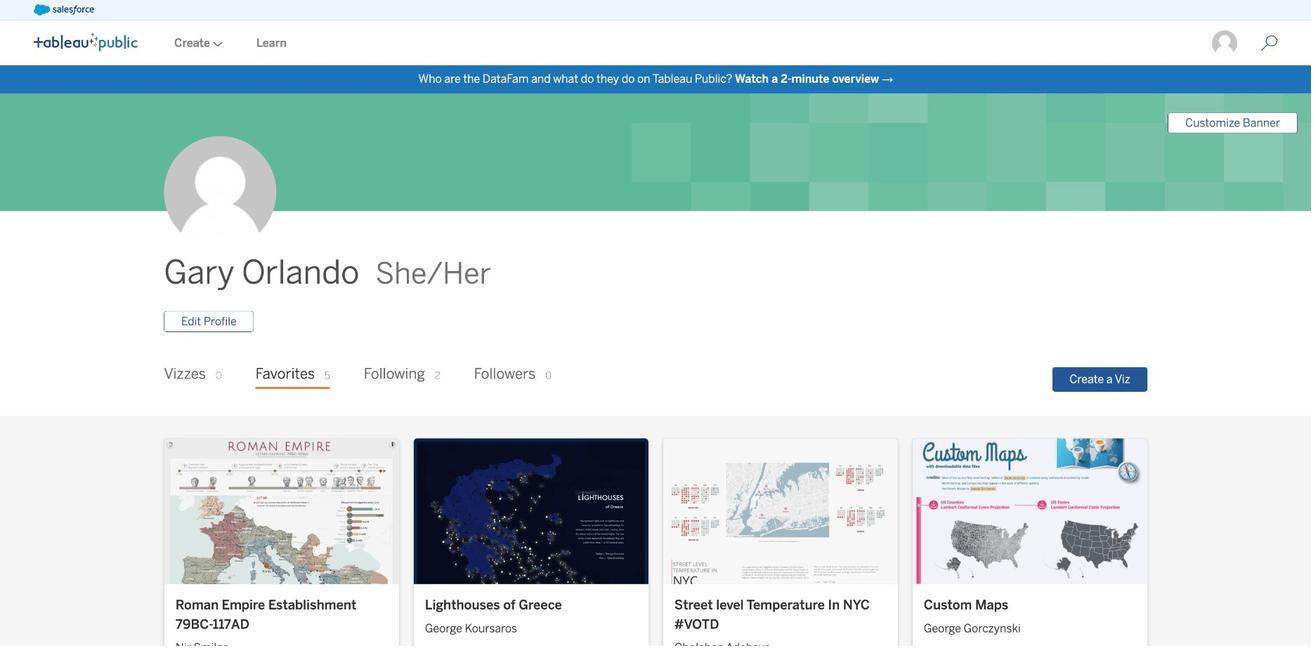 Task type: locate. For each thing, give the bounding box(es) containing it.
logo image
[[34, 33, 138, 51]]

2 workbook thumbnail image from the left
[[414, 439, 649, 585]]

salesforce logo image
[[34, 4, 94, 15]]

avatar image
[[164, 136, 277, 249]]

workbook thumbnail image
[[164, 439, 399, 585], [414, 439, 649, 585], [664, 439, 898, 585], [913, 439, 1148, 585]]

gary.orlando image
[[1212, 29, 1239, 57]]

3 workbook thumbnail image from the left
[[664, 439, 898, 585]]



Task type: describe. For each thing, give the bounding box(es) containing it.
go to search image
[[1245, 35, 1296, 52]]

create image
[[210, 41, 223, 47]]

4 workbook thumbnail image from the left
[[913, 439, 1148, 585]]

1 workbook thumbnail image from the left
[[164, 439, 399, 585]]



Task type: vqa. For each thing, say whether or not it's contained in the screenshot.
create 'image'
yes



